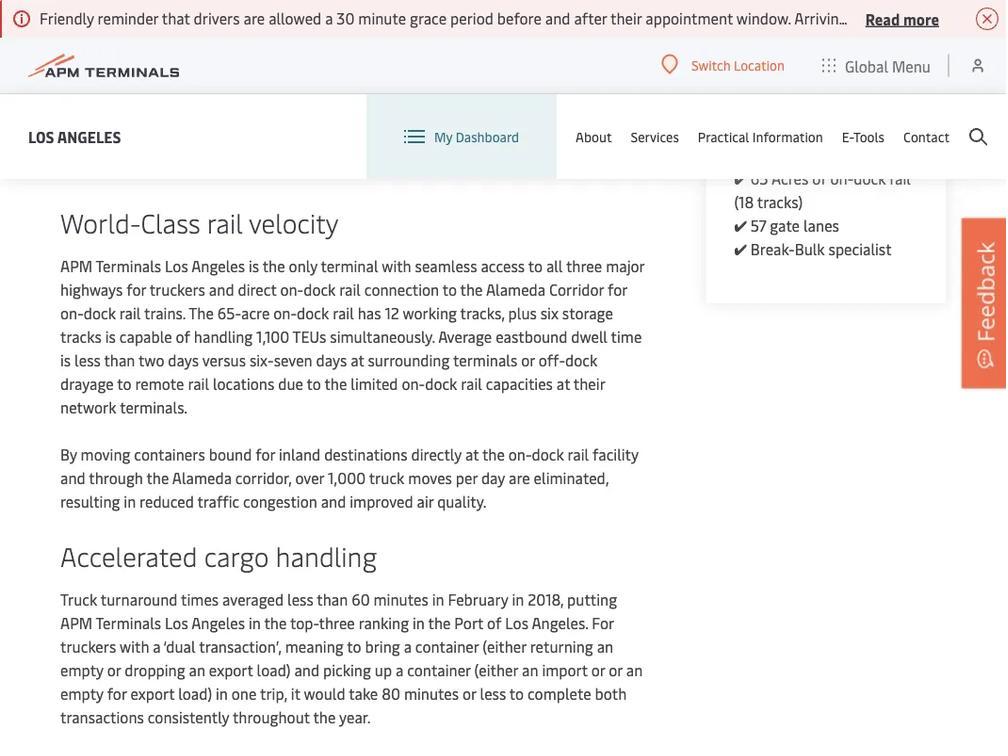 Task type: describe. For each thing, give the bounding box(es) containing it.
are
[[509, 468, 530, 488]]

capacity:
[[751, 74, 812, 94]]

putting
[[567, 589, 617, 610]]

returning
[[530, 637, 593, 657]]

feedback
[[970, 242, 1001, 342]]

restrictions
[[781, 27, 858, 47]]

a inside located in the center of the port complex, apm terminals pier 400 offers the fastest and easiest access from/to the terminal for vessels in a most efficient cost structure. it is one of the terminals most preferred by vessel captains.
[[423, 134, 431, 155]]

4.4m
[[815, 74, 850, 94]]

1 vertical spatial most
[[215, 158, 250, 178]]

velocity
[[249, 204, 339, 240]]

12
[[385, 303, 399, 323]]

to left complete at the bottom of page
[[510, 684, 524, 704]]

information
[[753, 128, 823, 146]]

dock up their
[[565, 350, 598, 370]]

1 ✔ from the top
[[734, 3, 747, 24]]

tracks,
[[460, 303, 505, 323]]

per inside ✔ no water, draft and bridge restrictions ✔ area: 507 acres ✔ capacity: 4.4m teu per year ✔ reefer plugs on dock: 2,200 ✔ 65 acres of on-dock rail (18 tracks) ✔ 57 gate lanes ✔ break-bulk specialist
[[884, 74, 906, 94]]

day
[[481, 468, 505, 488]]

and inside ✔ no water, draft and bridge restrictions ✔ area: 507 acres ✔ capacity: 4.4m teu per year ✔ reefer plugs on dock: 2,200 ✔ 65 acres of on-dock rail (18 tracks) ✔ 57 gate lanes ✔ break-bulk specialist
[[855, 3, 880, 24]]

terminal inside located in the center of the port complex, apm terminals pier 400 offers the fastest and easiest access from/to the terminal for vessels in a most efficient cost structure. it is one of the terminals most preferred by vessel captains.
[[271, 134, 329, 155]]

65
[[751, 168, 768, 188]]

los inside apm terminals los angeles is the only terminal with seamless access to all three major highways for truckers and direct on-dock rail connection to the alameda corridor for on-dock rail trains. the 65-acre on-dock rail has 12 working tracks, plus six storage tracks is capable of handling 1,100 teus simultaneously. average eastbound dwell time is less than two days versus six-seven days at surrounding terminals or off-dock drayage to remote rail locations due to the limited on-dock rail capacities at their network terminals.
[[165, 256, 188, 276]]

1 vertical spatial container
[[407, 660, 471, 680]]

top-
[[290, 613, 319, 633]]

los down 2018,
[[505, 613, 529, 633]]

lanes
[[804, 215, 840, 236]]

feedback button
[[962, 218, 1006, 388]]

all
[[546, 256, 563, 276]]

on- inside by moving containers bound for inland destinations directly at the on-dock rail facility and through the alameda corridor, over 1,000 truck moves per day are eliminated, resulting in reduced traffic congestion and improved air quality.
[[509, 444, 532, 465]]

less inside apm terminals los angeles is the only terminal with seamless access to all three major highways for truckers and direct on-dock rail connection to the alameda corridor for on-dock rail trains. the 65-acre on-dock rail has 12 working tracks, plus six storage tracks is capable of handling 1,100 teus simultaneously. average eastbound dwell time is less than two days versus six-seven days at surrounding terminals or off-dock drayage to remote rail locations due to the limited on-dock rail capacities at their network terminals.
[[75, 350, 101, 370]]

is down tracks
[[60, 350, 71, 370]]

versus
[[202, 350, 246, 370]]

no
[[751, 3, 770, 24]]

three inside apm terminals los angeles is the only terminal with seamless access to all three major highways for truckers and direct on-dock rail connection to the alameda corridor for on-dock rail trains. the 65-acre on-dock rail has 12 working tracks, plus six storage tracks is capable of handling 1,100 teus simultaneously. average eastbound dwell time is less than two days versus six-seven days at surrounding terminals or off-dock drayage to remote rail locations due to the limited on-dock rail capacities at their network terminals.
[[566, 256, 602, 276]]

than inside apm terminals los angeles is the only terminal with seamless access to all three major highways for truckers and direct on-dock rail connection to the alameda corridor for on-dock rail trains. the 65-acre on-dock rail has 12 working tracks, plus six storage tracks is capable of handling 1,100 teus simultaneously. average eastbound dwell time is less than two days versus six-seven days at surrounding terminals or off-dock drayage to remote rail locations due to the limited on-dock rail capacities at their network terminals.
[[104, 350, 135, 370]]

in up captains. on the top
[[407, 134, 419, 155]]

terminals inside truck turnaround times averaged less than 60 minutes in february in 2018, putting apm terminals los angeles in the top-three ranking in the port of los angeles. for truckers with a 'dual transaction', meaning to bring a container (either returning an empty or dropping an export load) and picking up a container (either an import or or an empty for export load) in one trip, it would take 80 minutes or less to complete both transactions consistently throughout the year.
[[96, 613, 161, 633]]

close alert image
[[976, 8, 999, 30]]

captains.
[[385, 158, 445, 178]]

accelerated
[[60, 538, 197, 573]]

two
[[138, 350, 164, 370]]

easiest
[[89, 134, 136, 155]]

with inside truck turnaround times averaged less than 60 minutes in february in 2018, putting apm terminals los angeles in the top-three ranking in the port of los angeles. for truckers with a 'dual transaction', meaning to bring a container (either returning an empty or dropping an export load) and picking up a container (either an import or or an empty for export load) in one trip, it would take 80 minutes or less to complete both transactions consistently throughout the year.
[[120, 637, 149, 657]]

in up consistently
[[216, 684, 228, 704]]

to down the seamless
[[443, 279, 457, 300]]

direct
[[238, 279, 277, 300]]

rail inside by moving containers bound for inland destinations directly at the on-dock rail facility and through the alameda corridor, over 1,000 truck moves per day are eliminated, resulting in reduced traffic congestion and improved air quality.
[[568, 444, 589, 465]]

transactions
[[60, 707, 144, 727]]

terminals inside apm terminals los angeles is the only terminal with seamless access to all three major highways for truckers and direct on-dock rail connection to the alameda corridor for on-dock rail trains. the 65-acre on-dock rail has 12 working tracks, plus six storage tracks is capable of handling 1,100 teus simultaneously. average eastbound dwell time is less than two days versus six-seven days at surrounding terminals or off-dock drayage to remote rail locations due to the limited on-dock rail capacities at their network terminals.
[[453, 350, 518, 370]]

rail down versus
[[188, 374, 209, 394]]

and inside located in the center of the port complex, apm terminals pier 400 offers the fastest and easiest access from/to the terminal for vessels in a most efficient cost structure. it is one of the terminals most preferred by vessel captains.
[[60, 134, 85, 155]]

truck
[[369, 468, 405, 488]]

terminals.
[[120, 397, 188, 417]]

preferred inside located in the center of the port complex, apm terminals pier 400 offers the fastest and easiest access from/to the terminal for vessels in a most efficient cost structure. it is one of the terminals most preferred by vessel captains.
[[253, 158, 317, 178]]

seven
[[274, 350, 312, 370]]

is right tracks
[[105, 327, 116, 347]]

cargo
[[204, 538, 269, 573]]

moves
[[408, 468, 452, 488]]

angeles inside truck turnaround times averaged less than 60 minutes in february in 2018, putting apm terminals los angeles in the top-three ranking in the port of los angeles. for truckers with a 'dual transaction', meaning to bring a container (either returning an empty or dropping an export load) and picking up a container (either an import or or an empty for export load) in one trip, it would take 80 minutes or less to complete both transactions consistently throughout the year.
[[191, 613, 245, 633]]

fastest
[[583, 111, 630, 131]]

their
[[574, 374, 605, 394]]

the
[[189, 303, 214, 323]]

1 vertical spatial minutes
[[404, 684, 459, 704]]

4 ✔ from the top
[[734, 121, 747, 141]]

dock inside by moving containers bound for inland destinations directly at the on-dock rail facility and through the alameda corridor, over 1,000 truck moves per day are eliminated, resulting in reduced traffic congestion and improved air quality.
[[532, 444, 564, 465]]

apm terminals los angeles is the only terminal with seamless access to all three major highways for truckers and direct on-dock rail connection to the alameda corridor for on-dock rail trains. the 65-acre on-dock rail has 12 working tracks, plus six storage tracks is capable of handling 1,100 teus simultaneously. average eastbound dwell time is less than two days versus six-seven days at surrounding terminals or off-dock drayage to remote rail locations due to the limited on-dock rail capacities at their network terminals.
[[60, 256, 645, 417]]

about button
[[576, 94, 612, 179]]

e-tools button
[[842, 94, 885, 179]]

most preferred by vessel captains
[[60, 59, 451, 95]]

world-class rail velocity
[[60, 204, 339, 240]]

60
[[352, 589, 370, 610]]

of up from/to
[[206, 111, 220, 131]]

average
[[438, 327, 492, 347]]

remote
[[135, 374, 184, 394]]

six-
[[250, 350, 274, 370]]

than inside truck turnaround times averaged less than 60 minutes in february in 2018, putting apm terminals los angeles in the top-three ranking in the port of los angeles. for truckers with a 'dual transaction', meaning to bring a container (either returning an empty or dropping an export load) and picking up a container (either an import or or an empty for export load) in one trip, it would take 80 minutes or less to complete both transactions consistently throughout the year.
[[317, 589, 348, 610]]

about
[[576, 128, 612, 146]]

1 empty from the top
[[60, 660, 104, 680]]

break-
[[751, 239, 795, 259]]

vessel inside located in the center of the port complex, apm terminals pier 400 offers the fastest and easiest access from/to the terminal for vessels in a most efficient cost structure. it is one of the terminals most preferred by vessel captains.
[[340, 158, 381, 178]]

services button
[[631, 94, 679, 179]]

improved
[[350, 491, 413, 512]]

a right the up
[[396, 660, 404, 680]]

truck turnaround times averaged less than 60 minutes in february in 2018, putting apm terminals los angeles in the top-three ranking in the port of los angeles. for truckers with a 'dual transaction', meaning to bring a container (either returning an empty or dropping an export load) and picking up a container (either an import or or an empty for export load) in one trip, it would take 80 minutes or less to complete both transactions consistently throughout the year.
[[60, 589, 643, 727]]

los angeles
[[28, 126, 121, 147]]

capacities
[[486, 374, 553, 394]]

at inside by moving containers bound for inland destinations directly at the on-dock rail facility and through the alameda corridor, over 1,000 truck moves per day are eliminated, resulting in reduced traffic congestion and improved air quality.
[[465, 444, 479, 465]]

throughout
[[233, 707, 310, 727]]

and down 1,000
[[321, 491, 346, 512]]

an left import
[[522, 660, 539, 680]]

in down 'averaged'
[[249, 613, 261, 633]]

connection
[[364, 279, 439, 300]]

2 empty from the top
[[60, 684, 104, 704]]

through
[[89, 468, 143, 488]]

truckers inside apm terminals los angeles is the only terminal with seamless access to all three major highways for truckers and direct on-dock rail connection to the alameda corridor for on-dock rail trains. the 65-acre on-dock rail has 12 working tracks, plus six storage tracks is capable of handling 1,100 teus simultaneously. average eastbound dwell time is less than two days versus six-seven days at surrounding terminals or off-dock drayage to remote rail locations due to the limited on-dock rail capacities at their network terminals.
[[149, 279, 205, 300]]

for up trains.
[[127, 279, 146, 300]]

port
[[455, 613, 484, 633]]

eastbound
[[496, 327, 568, 347]]

resulting
[[60, 491, 120, 512]]

terminal inside apm terminals los angeles is the only terminal with seamless access to all three major highways for truckers and direct on-dock rail connection to the alameda corridor for on-dock rail trains. the 65-acre on-dock rail has 12 working tracks, plus six storage tracks is capable of handling 1,100 teus simultaneously. average eastbound dwell time is less than two days versus six-seven days at surrounding terminals or off-dock drayage to remote rail locations due to the limited on-dock rail capacities at their network terminals.
[[321, 256, 378, 276]]

by inside located in the center of the port complex, apm terminals pier 400 offers the fastest and easiest access from/to the terminal for vessels in a most efficient cost structure. it is one of the terminals most preferred by vessel captains.
[[321, 158, 337, 178]]

a right bring
[[404, 637, 412, 657]]

transaction',
[[199, 637, 282, 657]]

my dashboard
[[434, 128, 519, 146]]

seamless
[[415, 256, 477, 276]]

apm inside truck turnaround times averaged less than 60 minutes in february in 2018, putting apm terminals los angeles in the top-three ranking in the port of los angeles. for truckers with a 'dual transaction', meaning to bring a container (either returning an empty or dropping an export load) and picking up a container (either an import or or an empty for export load) in one trip, it would take 80 minutes or less to complete both transactions consistently throughout the year.
[[60, 613, 92, 633]]

time
[[611, 327, 642, 347]]

limited
[[351, 374, 398, 394]]

most
[[60, 59, 119, 95]]

air
[[417, 491, 434, 512]]

alameda inside by moving containers bound for inland destinations directly at the on-dock rail facility and through the alameda corridor, over 1,000 truck moves per day are eliminated, resulting in reduced traffic congestion and improved air quality.
[[172, 468, 232, 488]]

trip,
[[260, 684, 287, 704]]

0 vertical spatial export
[[209, 660, 253, 680]]

averaged
[[222, 589, 284, 610]]

rail down average
[[461, 374, 482, 394]]

simultaneously.
[[330, 327, 435, 347]]

on- down surrounding
[[402, 374, 425, 394]]

is inside located in the center of the port complex, apm terminals pier 400 offers the fastest and easiest access from/to the terminal for vessels in a most efficient cost structure. it is one of the terminals most preferred by vessel captains.
[[60, 158, 71, 178]]

in right ranking
[[413, 613, 425, 633]]

tracks
[[60, 327, 102, 347]]

acres
[[817, 50, 853, 71]]

rail right class
[[207, 204, 243, 240]]

0 vertical spatial container
[[415, 637, 479, 657]]

of down easiest
[[103, 158, 118, 178]]

0 vertical spatial minutes
[[374, 589, 429, 610]]

1 days from the left
[[168, 350, 199, 370]]

access inside located in the center of the port complex, apm terminals pier 400 offers the fastest and easiest access from/to the terminal for vessels in a most efficient cost structure. it is one of the terminals most preferred by vessel captains.
[[140, 134, 184, 155]]

los up 'dual
[[165, 613, 188, 633]]

three inside truck turnaround times averaged less than 60 minutes in february in 2018, putting apm terminals los angeles in the top-three ranking in the port of los angeles. for truckers with a 'dual transaction', meaning to bring a container (either returning an empty or dropping an export load) and picking up a container (either an import or or an empty for export load) in one trip, it would take 80 minutes or less to complete both transactions consistently throughout the year.
[[319, 613, 355, 633]]

switch location button
[[661, 54, 785, 75]]

major
[[606, 256, 645, 276]]

0 vertical spatial load)
[[257, 660, 291, 680]]

acre
[[241, 303, 270, 323]]

in up easiest
[[118, 111, 130, 131]]

teus
[[293, 327, 326, 347]]

a left 'dual
[[153, 637, 161, 657]]

moving
[[81, 444, 130, 465]]

tracks)
[[757, 192, 803, 212]]

1 horizontal spatial handling
[[276, 538, 377, 573]]

specialist
[[829, 239, 892, 259]]

angeles inside los angeles link
[[57, 126, 121, 147]]

on- up tracks
[[60, 303, 84, 323]]

to up picking
[[347, 637, 361, 657]]

destinations
[[324, 444, 408, 465]]

practical information button
[[698, 94, 823, 179]]

february
[[448, 589, 508, 610]]

80
[[382, 684, 400, 704]]

los angeles link
[[28, 125, 121, 148]]

3 ✔ from the top
[[734, 74, 747, 94]]

offers
[[512, 111, 553, 131]]

turnaround
[[101, 589, 178, 610]]

and inside apm terminals los angeles is the only terminal with seamless access to all three major highways for truckers and direct on-dock rail connection to the alameda corridor for on-dock rail trains. the 65-acre on-dock rail has 12 working tracks, plus six storage tracks is capable of handling 1,100 teus simultaneously. average eastbound dwell time is less than two days versus six-seven days at surrounding terminals or off-dock drayage to remote rail locations due to the limited on-dock rail capacities at their network terminals.
[[209, 279, 234, 300]]

0 horizontal spatial by
[[242, 59, 269, 95]]

in inside by moving containers bound for inland destinations directly at the on-dock rail facility and through the alameda corridor, over 1,000 truck moves per day are eliminated, resulting in reduced traffic congestion and improved air quality.
[[124, 491, 136, 512]]



Task type: locate. For each thing, give the bounding box(es) containing it.
by up port
[[242, 59, 269, 95]]

with
[[382, 256, 411, 276], [120, 637, 149, 657]]

1 horizontal spatial load)
[[257, 660, 291, 680]]

vessels
[[355, 134, 404, 155]]

1 vertical spatial vessel
[[340, 158, 381, 178]]

of inside truck turnaround times averaged less than 60 minutes in february in 2018, putting apm terminals los angeles in the top-three ranking in the port of los angeles. for truckers with a 'dual transaction', meaning to bring a container (either returning an empty or dropping an export load) and picking up a container (either an import or or an empty for export load) in one trip, it would take 80 minutes or less to complete both transactions consistently throughout the year.
[[487, 613, 502, 633]]

1 horizontal spatial truckers
[[149, 279, 205, 300]]

and
[[855, 3, 880, 24], [60, 134, 85, 155], [209, 279, 234, 300], [60, 468, 85, 488], [321, 491, 346, 512], [294, 660, 320, 680]]

0 vertical spatial one
[[75, 158, 100, 178]]

0 vertical spatial handling
[[194, 327, 253, 347]]

for up corridor,
[[256, 444, 275, 465]]

terminals down from/to
[[147, 158, 212, 178]]

1 horizontal spatial alameda
[[486, 279, 546, 300]]

1 vertical spatial with
[[120, 637, 149, 657]]

less up top-
[[287, 589, 314, 610]]

three up corridor
[[566, 256, 602, 276]]

0 horizontal spatial per
[[456, 468, 478, 488]]

bridge
[[734, 27, 777, 47]]

of inside ✔ no water, draft and bridge restrictions ✔ area: 507 acres ✔ capacity: 4.4m teu per year ✔ reefer plugs on dock: 2,200 ✔ 65 acres of on-dock rail (18 tracks) ✔ 57 gate lanes ✔ break-bulk specialist
[[813, 168, 827, 188]]

dock: 2,200
[[734, 145, 813, 165]]

alameda up plus
[[486, 279, 546, 300]]

0 vertical spatial terminals
[[382, 111, 447, 131]]

plus
[[508, 303, 537, 323]]

1 horizontal spatial than
[[317, 589, 348, 610]]

surrounding
[[368, 350, 450, 370]]

and down "located"
[[60, 134, 85, 155]]

terminals down turnaround
[[96, 613, 161, 633]]

angeles inside apm terminals los angeles is the only terminal with seamless access to all three major highways for truckers and direct on-dock rail connection to the alameda corridor for on-dock rail trains. the 65-acre on-dock rail has 12 working tracks, plus six storage tracks is capable of handling 1,100 teus simultaneously. average eastbound dwell time is less than two days versus six-seven days at surrounding terminals or off-dock drayage to remote rail locations due to the limited on-dock rail capacities at their network terminals.
[[191, 256, 245, 276]]

✔ left 57
[[734, 215, 747, 236]]

vessel up complex,
[[275, 59, 347, 95]]

2 vertical spatial terminals
[[96, 613, 161, 633]]

corridor,
[[235, 468, 292, 488]]

on- up 1,100
[[274, 303, 297, 323]]

for left vessels
[[332, 134, 352, 155]]

0 vertical spatial empty
[[60, 660, 104, 680]]

over
[[295, 468, 324, 488]]

0 vertical spatial vessel
[[275, 59, 347, 95]]

acres
[[772, 168, 809, 188]]

5 ✔ from the top
[[734, 168, 747, 188]]

✔
[[734, 3, 747, 24], [734, 50, 747, 71], [734, 74, 747, 94], [734, 121, 747, 141], [734, 168, 747, 188], [734, 215, 747, 236], [734, 239, 747, 259]]

less
[[75, 350, 101, 370], [287, 589, 314, 610], [480, 684, 506, 704]]

of down trains.
[[176, 327, 190, 347]]

container right the up
[[407, 660, 471, 680]]

0 vertical spatial terminal
[[271, 134, 329, 155]]

truckers inside truck turnaround times averaged less than 60 minutes in february in 2018, putting apm terminals los angeles in the top-three ranking in the port of los angeles. for truckers with a 'dual transaction', meaning to bring a container (either returning an empty or dropping an export load) and picking up a container (either an import or or an empty for export load) in one trip, it would take 80 minutes or less to complete both transactions consistently throughout the year.
[[60, 637, 116, 657]]

and right draft on the top of the page
[[855, 3, 880, 24]]

terminals inside located in the center of the port complex, apm terminals pier 400 offers the fastest and easiest access from/to the terminal for vessels in a most efficient cost structure. it is one of the terminals most preferred by vessel captains.
[[147, 158, 212, 178]]

alameda inside apm terminals los angeles is the only terminal with seamless access to all three major highways for truckers and direct on-dock rail connection to the alameda corridor for on-dock rail trains. the 65-acre on-dock rail has 12 working tracks, plus six storage tracks is capable of handling 1,100 teus simultaneously. average eastbound dwell time is less than two days versus six-seven days at surrounding terminals or off-dock drayage to remote rail locations due to the limited on-dock rail capacities at their network terminals.
[[486, 279, 546, 300]]

1 vertical spatial less
[[287, 589, 314, 610]]

0 vertical spatial (either
[[483, 637, 527, 657]]

0 vertical spatial by
[[242, 59, 269, 95]]

1 vertical spatial terminals
[[453, 350, 518, 370]]

by moving containers bound for inland destinations directly at the on-dock rail facility and through the alameda corridor, over 1,000 truck moves per day are eliminated, resulting in reduced traffic congestion and improved air quality.
[[60, 444, 639, 512]]

1 vertical spatial one
[[232, 684, 257, 704]]

is up direct
[[249, 256, 259, 276]]

complete
[[528, 684, 591, 704]]

one inside truck turnaround times averaged less than 60 minutes in february in 2018, putting apm terminals los angeles in the top-three ranking in the port of los angeles. for truckers with a 'dual transaction', meaning to bring a container (either returning an empty or dropping an export load) and picking up a container (either an import or or an empty for export load) in one trip, it would take 80 minutes or less to complete both transactions consistently throughout the year.
[[232, 684, 257, 704]]

congestion
[[243, 491, 317, 512]]

vessel
[[275, 59, 347, 95], [340, 158, 381, 178]]

handling up the 60
[[276, 538, 377, 573]]

a left my
[[423, 134, 431, 155]]

truckers down truck
[[60, 637, 116, 657]]

practical
[[698, 128, 749, 146]]

0 vertical spatial per
[[884, 74, 906, 94]]

1 vertical spatial load)
[[178, 684, 212, 704]]

terminals up highways
[[96, 256, 161, 276]]

up
[[375, 660, 392, 680]]

truckers up trains.
[[149, 279, 205, 300]]

days down the teus
[[316, 350, 347, 370]]

e-
[[842, 128, 854, 146]]

2 days from the left
[[316, 350, 347, 370]]

1 vertical spatial than
[[317, 589, 348, 610]]

world-
[[60, 204, 141, 240]]

1 horizontal spatial by
[[321, 158, 337, 178]]

to left all
[[528, 256, 543, 276]]

dock down tools
[[854, 168, 886, 188]]

of inside apm terminals los angeles is the only terminal with seamless access to all three major highways for truckers and direct on-dock rail connection to the alameda corridor for on-dock rail trains. the 65-acre on-dock rail has 12 working tracks, plus six storage tracks is capable of handling 1,100 teus simultaneously. average eastbound dwell time is less than two days versus six-seven days at surrounding terminals or off-dock drayage to remote rail locations due to the limited on-dock rail capacities at their network terminals.
[[176, 327, 190, 347]]

2 vertical spatial angeles
[[191, 613, 245, 633]]

handling inside apm terminals los angeles is the only terminal with seamless access to all three major highways for truckers and direct on-dock rail connection to the alameda corridor for on-dock rail trains. the 65-acre on-dock rail has 12 working tracks, plus six storage tracks is capable of handling 1,100 teus simultaneously. average eastbound dwell time is less than two days versus six-seven days at surrounding terminals or off-dock drayage to remote rail locations due to the limited on-dock rail capacities at their network terminals.
[[194, 327, 253, 347]]

dock down only
[[304, 279, 336, 300]]

both
[[595, 684, 627, 704]]

read more button
[[866, 7, 939, 30]]

contact button
[[904, 94, 950, 179]]

1 vertical spatial alameda
[[172, 468, 232, 488]]

from/to
[[188, 134, 242, 155]]

1 horizontal spatial access
[[481, 256, 525, 276]]

for up transactions
[[107, 684, 127, 704]]

an up both
[[626, 660, 643, 680]]

1 vertical spatial terminals
[[96, 256, 161, 276]]

per right teu
[[884, 74, 906, 94]]

containers
[[134, 444, 205, 465]]

0 horizontal spatial export
[[130, 684, 175, 704]]

✔ down year
[[734, 121, 747, 141]]

0 horizontal spatial access
[[140, 134, 184, 155]]

(either
[[483, 637, 527, 657], [475, 660, 518, 680]]

(18
[[734, 192, 754, 212]]

2 vertical spatial at
[[465, 444, 479, 465]]

by
[[60, 444, 77, 465]]

0 vertical spatial access
[[140, 134, 184, 155]]

rail up 'capable'
[[120, 303, 141, 323]]

dock down highways
[[84, 303, 116, 323]]

port
[[250, 111, 279, 131]]

0 vertical spatial three
[[566, 256, 602, 276]]

2 horizontal spatial less
[[480, 684, 506, 704]]

load) up trip,
[[257, 660, 291, 680]]

most down from/to
[[215, 158, 250, 178]]

class
[[141, 204, 200, 240]]

global menu button
[[804, 37, 950, 94]]

pier
[[451, 111, 477, 131]]

global menu
[[845, 55, 931, 76]]

1 horizontal spatial one
[[232, 684, 257, 704]]

on- up are
[[509, 444, 532, 465]]

locations
[[213, 374, 275, 394]]

'dual
[[163, 637, 196, 657]]

handling
[[194, 327, 253, 347], [276, 538, 377, 573]]

0 vertical spatial apm
[[346, 111, 378, 131]]

1 horizontal spatial per
[[884, 74, 906, 94]]

one down los angeles link
[[75, 158, 100, 178]]

at left their
[[557, 374, 570, 394]]

0 vertical spatial alameda
[[486, 279, 546, 300]]

located
[[60, 111, 114, 131]]

0 horizontal spatial alameda
[[172, 468, 232, 488]]

0 horizontal spatial less
[[75, 350, 101, 370]]

2018,
[[528, 589, 564, 610]]

truck
[[60, 589, 97, 610]]

0 horizontal spatial with
[[120, 637, 149, 657]]

0 horizontal spatial truckers
[[60, 637, 116, 657]]

terminals down average
[[453, 350, 518, 370]]

rail up eliminated, on the right bottom of page
[[568, 444, 589, 465]]

and up 65-
[[209, 279, 234, 300]]

dock inside ✔ no water, draft and bridge restrictions ✔ area: 507 acres ✔ capacity: 4.4m teu per year ✔ reefer plugs on dock: 2,200 ✔ 65 acres of on-dock rail (18 tracks) ✔ 57 gate lanes ✔ break-bulk specialist
[[854, 168, 886, 188]]

vessel down vessels
[[340, 158, 381, 178]]

take
[[349, 684, 378, 704]]

terminals up vessels
[[382, 111, 447, 131]]

1 vertical spatial preferred
[[253, 158, 317, 178]]

1 vertical spatial angeles
[[191, 256, 245, 276]]

only
[[289, 256, 317, 276]]

my
[[434, 128, 453, 146]]

dock down surrounding
[[425, 374, 457, 394]]

in
[[118, 111, 130, 131], [407, 134, 419, 155], [124, 491, 136, 512], [432, 589, 444, 610], [512, 589, 524, 610], [249, 613, 261, 633], [413, 613, 425, 633], [216, 684, 228, 704]]

alameda
[[486, 279, 546, 300], [172, 468, 232, 488]]

year.
[[339, 707, 371, 727]]

traffic
[[197, 491, 240, 512]]

for
[[332, 134, 352, 155], [127, 279, 146, 300], [608, 279, 627, 300], [256, 444, 275, 465], [107, 684, 127, 704]]

a
[[423, 134, 431, 155], [153, 637, 161, 657], [404, 637, 412, 657], [396, 660, 404, 680]]

by down complex,
[[321, 158, 337, 178]]

consistently
[[148, 707, 229, 727]]

on- down only
[[280, 279, 304, 300]]

terminals inside apm terminals los angeles is the only terminal with seamless access to all three major highways for truckers and direct on-dock rail connection to the alameda corridor for on-dock rail trains. the 65-acre on-dock rail has 12 working tracks, plus six storage tracks is capable of handling 1,100 teus simultaneously. average eastbound dwell time is less than two days versus six-seven days at surrounding terminals or off-dock drayage to remote rail locations due to the limited on-dock rail capacities at their network terminals.
[[96, 256, 161, 276]]

and inside truck turnaround times averaged less than 60 minutes in february in 2018, putting apm terminals los angeles in the top-three ranking in the port of los angeles. for truckers with a 'dual transaction', meaning to bring a container (either returning an empty or dropping an export load) and picking up a container (either an import or or an empty for export load) in one trip, it would take 80 minutes or less to complete both transactions consistently throughout the year.
[[294, 660, 320, 680]]

0 horizontal spatial days
[[168, 350, 199, 370]]

bring
[[365, 637, 400, 657]]

2 vertical spatial less
[[480, 684, 506, 704]]

0 horizontal spatial load)
[[178, 684, 212, 704]]

1 vertical spatial per
[[456, 468, 478, 488]]

1 vertical spatial by
[[321, 158, 337, 178]]

in left february at the bottom of page
[[432, 589, 444, 610]]

or inside apm terminals los angeles is the only terminal with seamless access to all three major highways for truckers and direct on-dock rail connection to the alameda corridor for on-dock rail trains. the 65-acre on-dock rail has 12 working tracks, plus six storage tracks is capable of handling 1,100 teus simultaneously. average eastbound dwell time is less than two days versus six-seven days at surrounding terminals or off-dock drayage to remote rail locations due to the limited on-dock rail capacities at their network terminals.
[[521, 350, 535, 370]]

0 horizontal spatial preferred
[[126, 59, 235, 95]]

and down meaning
[[294, 660, 320, 680]]

on
[[839, 121, 856, 141]]

0 vertical spatial than
[[104, 350, 135, 370]]

2 horizontal spatial at
[[557, 374, 570, 394]]

in left 2018,
[[512, 589, 524, 610]]

network
[[60, 397, 116, 417]]

than left the 60
[[317, 589, 348, 610]]

dropping
[[125, 660, 185, 680]]

1 vertical spatial access
[[481, 256, 525, 276]]

1 horizontal spatial terminals
[[453, 350, 518, 370]]

1 vertical spatial empty
[[60, 684, 104, 704]]

rail
[[890, 168, 911, 188], [207, 204, 243, 240], [339, 279, 361, 300], [120, 303, 141, 323], [333, 303, 354, 323], [188, 374, 209, 394], [461, 374, 482, 394], [568, 444, 589, 465]]

1 vertical spatial terminal
[[321, 256, 378, 276]]

for inside located in the center of the port complex, apm terminals pier 400 offers the fastest and easiest access from/to the terminal for vessels in a most efficient cost structure. it is one of the terminals most preferred by vessel captains.
[[332, 134, 352, 155]]

three up meaning
[[319, 613, 355, 633]]

days right two on the left of page
[[168, 350, 199, 370]]

to right due
[[307, 374, 321, 394]]

is down los angeles link
[[60, 158, 71, 178]]

in down through on the bottom left of the page
[[124, 491, 136, 512]]

1 horizontal spatial with
[[382, 256, 411, 276]]

services
[[631, 128, 679, 146]]

0 vertical spatial terminals
[[147, 158, 212, 178]]

los left "located"
[[28, 126, 54, 147]]

year
[[734, 98, 764, 118]]

quality.
[[437, 491, 487, 512]]

1 horizontal spatial days
[[316, 350, 347, 370]]

1 horizontal spatial export
[[209, 660, 253, 680]]

and down the by
[[60, 468, 85, 488]]

for down major
[[608, 279, 627, 300]]

0 horizontal spatial one
[[75, 158, 100, 178]]

apm up highways
[[60, 256, 92, 276]]

for inside by moving containers bound for inland destinations directly at the on-dock rail facility and through the alameda corridor, over 1,000 truck moves per day are eliminated, resulting in reduced traffic congestion and improved air quality.
[[256, 444, 275, 465]]

read
[[866, 8, 900, 29]]

it
[[634, 134, 644, 155]]

most
[[435, 134, 469, 155], [215, 158, 250, 178]]

with up dropping
[[120, 637, 149, 657]]

rail up has
[[339, 279, 361, 300]]

1 vertical spatial truckers
[[60, 637, 116, 657]]

one inside located in the center of the port complex, apm terminals pier 400 offers the fastest and easiest access from/to the terminal for vessels in a most efficient cost structure. it is one of the terminals most preferred by vessel captains.
[[75, 158, 100, 178]]

apm up vessels
[[346, 111, 378, 131]]

tools
[[854, 128, 885, 146]]

0 horizontal spatial three
[[319, 613, 355, 633]]

1 vertical spatial three
[[319, 613, 355, 633]]

export down dropping
[[130, 684, 175, 704]]

0 vertical spatial angeles
[[57, 126, 121, 147]]

with up connection
[[382, 256, 411, 276]]

per inside by moving containers bound for inland destinations directly at the on-dock rail facility and through the alameda corridor, over 1,000 truck moves per day are eliminated, resulting in reduced traffic congestion and improved air quality.
[[456, 468, 478, 488]]

to left remote
[[117, 374, 131, 394]]

0 horizontal spatial terminals
[[147, 158, 212, 178]]

0 horizontal spatial at
[[351, 350, 364, 370]]

0 horizontal spatial most
[[215, 158, 250, 178]]

on- inside ✔ no water, draft and bridge restrictions ✔ area: 507 acres ✔ capacity: 4.4m teu per year ✔ reefer plugs on dock: 2,200 ✔ 65 acres of on-dock rail (18 tracks) ✔ 57 gate lanes ✔ break-bulk specialist
[[831, 168, 854, 188]]

apm inside located in the center of the port complex, apm terminals pier 400 offers the fastest and easiest access from/to the terminal for vessels in a most efficient cost structure. it is one of the terminals most preferred by vessel captains.
[[346, 111, 378, 131]]

apm inside apm terminals los angeles is the only terminal with seamless access to all three major highways for truckers and direct on-dock rail connection to the alameda corridor for on-dock rail trains. the 65-acre on-dock rail has 12 working tracks, plus six storage tracks is capable of handling 1,100 teus simultaneously. average eastbound dwell time is less than two days versus six-seven days at surrounding terminals or off-dock drayage to remote rail locations due to the limited on-dock rail capacities at their network terminals.
[[60, 256, 92, 276]]

0 vertical spatial at
[[351, 350, 364, 370]]

rail left has
[[333, 303, 354, 323]]

captains
[[353, 59, 451, 95]]

per up quality.
[[456, 468, 478, 488]]

of right acres
[[813, 168, 827, 188]]

truckers
[[149, 279, 205, 300], [60, 637, 116, 657]]

one left trip,
[[232, 684, 257, 704]]

angeles down times
[[191, 613, 245, 633]]

los down class
[[165, 256, 188, 276]]

handling up versus
[[194, 327, 253, 347]]

dock up eliminated, on the right bottom of page
[[532, 444, 564, 465]]

1 horizontal spatial preferred
[[253, 158, 317, 178]]

1 horizontal spatial at
[[465, 444, 479, 465]]

dock up the teus
[[297, 303, 329, 323]]

6 ✔ from the top
[[734, 215, 747, 236]]

an down for
[[597, 637, 614, 657]]

access inside apm terminals los angeles is the only terminal with seamless access to all three major highways for truckers and direct on-dock rail connection to the alameda corridor for on-dock rail trains. the 65-acre on-dock rail has 12 working tracks, plus six storage tracks is capable of handling 1,100 teus simultaneously. average eastbound dwell time is less than two days versus six-seven days at surrounding terminals or off-dock drayage to remote rail locations due to the limited on-dock rail capacities at their network terminals.
[[481, 256, 525, 276]]

contact
[[904, 128, 950, 146]]

2 ✔ from the top
[[734, 50, 747, 71]]

0 horizontal spatial than
[[104, 350, 135, 370]]

most down pier
[[435, 134, 469, 155]]

export
[[209, 660, 253, 680], [130, 684, 175, 704]]

at up limited
[[351, 350, 364, 370]]

structure.
[[565, 134, 631, 155]]

terminals inside located in the center of the port complex, apm terminals pier 400 offers the fastest and easiest access from/to the terminal for vessels in a most efficient cost structure. it is one of the terminals most preferred by vessel captains.
[[382, 111, 447, 131]]

less left complete at the bottom of page
[[480, 684, 506, 704]]

2 vertical spatial apm
[[60, 613, 92, 633]]

is
[[60, 158, 71, 178], [249, 256, 259, 276], [105, 327, 116, 347], [60, 350, 71, 370]]

due
[[278, 374, 303, 394]]

✔ left no
[[734, 3, 747, 24]]

terminal down complex,
[[271, 134, 329, 155]]

1 vertical spatial at
[[557, 374, 570, 394]]

angeles.
[[532, 613, 588, 633]]

0 vertical spatial most
[[435, 134, 469, 155]]

located in the center of the port complex, apm terminals pier 400 offers the fastest and easiest access from/to the terminal for vessels in a most efficient cost structure. it is one of the terminals most preferred by vessel captains.
[[60, 111, 644, 178]]

0 vertical spatial less
[[75, 350, 101, 370]]

terminal right only
[[321, 256, 378, 276]]

0 vertical spatial preferred
[[126, 59, 235, 95]]

an down 'dual
[[189, 660, 205, 680]]

less up drayage
[[75, 350, 101, 370]]

load)
[[257, 660, 291, 680], [178, 684, 212, 704]]

1 vertical spatial export
[[130, 684, 175, 704]]

minutes right 80 at bottom
[[404, 684, 459, 704]]

three
[[566, 256, 602, 276], [319, 613, 355, 633]]

0 horizontal spatial handling
[[194, 327, 253, 347]]

working
[[403, 303, 457, 323]]

0 vertical spatial truckers
[[149, 279, 205, 300]]

1 horizontal spatial less
[[287, 589, 314, 610]]

with inside apm terminals los angeles is the only terminal with seamless access to all three major highways for truckers and direct on-dock rail connection to the alameda corridor for on-dock rail trains. the 65-acre on-dock rail has 12 working tracks, plus six storage tracks is capable of handling 1,100 teus simultaneously. average eastbound dwell time is less than two days versus six-seven days at surrounding terminals or off-dock drayage to remote rail locations due to the limited on-dock rail capacities at their network terminals.
[[382, 256, 411, 276]]

0 vertical spatial with
[[382, 256, 411, 276]]

efficient
[[473, 134, 529, 155]]

dock
[[854, 168, 886, 188], [304, 279, 336, 300], [84, 303, 116, 323], [297, 303, 329, 323], [565, 350, 598, 370], [425, 374, 457, 394], [532, 444, 564, 465]]

✔ no water, draft and bridge restrictions ✔ area: 507 acres ✔ capacity: 4.4m teu per year ✔ reefer plugs on dock: 2,200 ✔ 65 acres of on-dock rail (18 tracks) ✔ 57 gate lanes ✔ break-bulk specialist
[[734, 3, 911, 259]]

six
[[541, 303, 559, 323]]

1 vertical spatial (either
[[475, 660, 518, 680]]

1 vertical spatial handling
[[276, 538, 377, 573]]

1 vertical spatial apm
[[60, 256, 92, 276]]

1 horizontal spatial three
[[566, 256, 602, 276]]

rail inside ✔ no water, draft and bridge restrictions ✔ area: 507 acres ✔ capacity: 4.4m teu per year ✔ reefer plugs on dock: 2,200 ✔ 65 acres of on-dock rail (18 tracks) ✔ 57 gate lanes ✔ break-bulk specialist
[[890, 168, 911, 188]]

1 horizontal spatial most
[[435, 134, 469, 155]]

angeles down most
[[57, 126, 121, 147]]

for inside truck turnaround times averaged less than 60 minutes in february in 2018, putting apm terminals los angeles in the top-three ranking in the port of los angeles. for truckers with a 'dual transaction', meaning to bring a container (either returning an empty or dropping an export load) and picking up a container (either an import or or an empty for export load) in one trip, it would take 80 minutes or less to complete both transactions consistently throughout the year.
[[107, 684, 127, 704]]

bulk
[[795, 239, 825, 259]]

7 ✔ from the top
[[734, 239, 747, 259]]

apm down truck
[[60, 613, 92, 633]]



Task type: vqa. For each thing, say whether or not it's contained in the screenshot.
you
no



